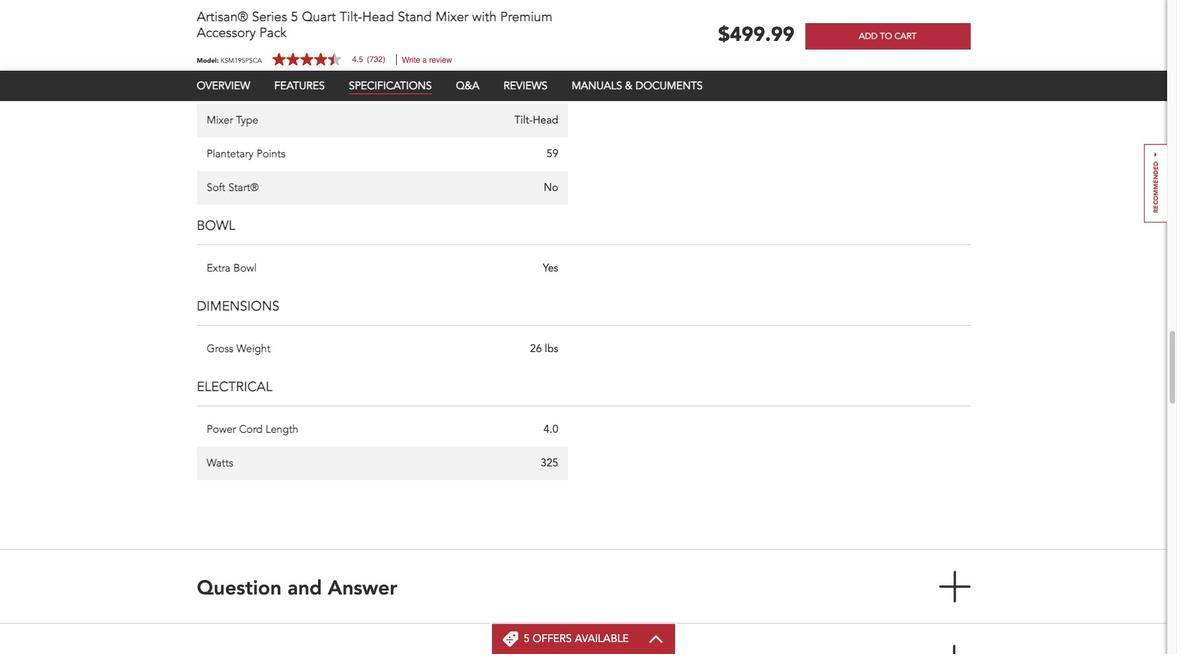 Task type: describe. For each thing, give the bounding box(es) containing it.
4.5 (732)
[[352, 55, 385, 64]]

head inside artisan® series 5 quart tilt-head stand mixer with premium accessory pack
[[362, 8, 394, 26]]

overview link
[[197, 79, 250, 93]]

series
[[252, 8, 287, 26]]

$499.99
[[718, 21, 795, 49]]

cord
[[239, 423, 262, 437]]

length
[[265, 423, 298, 437]]

with
[[472, 8, 497, 26]]

59
[[547, 147, 558, 162]]

hub cover
[[207, 80, 258, 94]]

points
[[257, 147, 285, 162]]

tilt- inside artisan® series 5 quart tilt-head stand mixer with premium accessory pack
[[340, 8, 362, 26]]

gross weight
[[207, 342, 271, 357]]

5 inside artisan® series 5 quart tilt-head stand mixer with premium accessory pack
[[291, 8, 298, 26]]

gross
[[207, 342, 234, 357]]

offers
[[533, 632, 572, 647]]

manuals
[[572, 79, 622, 93]]

write a review
[[402, 56, 452, 65]]

manuals & documents
[[572, 79, 703, 93]]

and
[[287, 574, 322, 600]]

accessory
[[197, 24, 256, 42]]

write
[[402, 56, 420, 65]]

26 lbs
[[530, 342, 558, 357]]

q&a link
[[456, 79, 479, 93]]

0 vertical spatial bowl
[[197, 217, 235, 235]]

model:
[[197, 56, 219, 65]]

pack
[[259, 24, 287, 42]]

ksm195psca
[[220, 56, 262, 65]]

add to cart
[[859, 30, 917, 42]]

weight
[[236, 342, 271, 357]]

yes for 59
[[543, 80, 558, 94]]

review
[[429, 56, 452, 65]]

cover
[[230, 80, 258, 94]]

type
[[236, 113, 258, 128]]

hub for hub cover
[[207, 80, 227, 94]]

available
[[575, 632, 629, 647]]

extra bowl
[[207, 261, 257, 276]]

no for commercial auto reset
[[544, 12, 558, 27]]

1 vertical spatial 5
[[524, 632, 530, 647]]

features
[[274, 79, 325, 93]]

&
[[625, 79, 633, 93]]

watts
[[207, 456, 233, 471]]

commercial
[[207, 12, 263, 27]]

no for soft start®
[[544, 181, 558, 195]]

answer
[[328, 574, 397, 600]]

4.5
[[352, 55, 363, 64]]

q&a
[[456, 79, 479, 93]]

1 horizontal spatial tilt-
[[514, 113, 533, 128]]

quart
[[302, 8, 336, 26]]

mixer inside artisan® series 5 quart tilt-head stand mixer with premium accessory pack
[[435, 8, 469, 26]]

reviews link
[[504, 79, 548, 93]]

recommendations image
[[1144, 144, 1168, 223]]

5 offers available
[[524, 632, 629, 647]]

question and answer
[[197, 574, 397, 600]]



Task type: locate. For each thing, give the bounding box(es) containing it.
0 vertical spatial 5
[[291, 8, 298, 26]]

no
[[544, 12, 558, 27], [544, 181, 558, 195]]

model: ksm195psca
[[197, 56, 262, 65]]

26
[[530, 342, 542, 357]]

mixer type
[[207, 113, 258, 128]]

features link
[[274, 79, 325, 93]]

0 vertical spatial mixer
[[435, 8, 469, 26]]

0 vertical spatial no
[[544, 12, 558, 27]]

1 no from the top
[[544, 12, 558, 27]]

power cord length
[[207, 423, 298, 437]]

commercial auto reset
[[207, 12, 318, 27]]

artisan®
[[197, 8, 248, 26]]

5
[[291, 8, 298, 26], [524, 632, 530, 647]]

to
[[880, 30, 892, 42]]

0 vertical spatial tilt-
[[340, 8, 362, 26]]

soft
[[207, 181, 225, 195]]

0 vertical spatial head
[[362, 8, 394, 26]]

2 yes from the top
[[543, 261, 558, 276]]

4.0
[[544, 423, 558, 437]]

1 vertical spatial hub
[[207, 80, 227, 94]]

head up 59
[[533, 113, 558, 128]]

tilt-
[[340, 8, 362, 26], [514, 113, 533, 128]]

1 hub from the top
[[207, 46, 227, 60]]

1 horizontal spatial head
[[533, 113, 558, 128]]

0 horizontal spatial tilt-
[[340, 8, 362, 26]]

cart
[[895, 30, 917, 42]]

5 right auto
[[291, 8, 298, 26]]

auto
[[266, 12, 289, 27]]

soft start®
[[207, 181, 259, 195]]

manuals & documents link
[[572, 79, 703, 93]]

stand
[[398, 8, 432, 26]]

1 vertical spatial no
[[544, 181, 558, 195]]

mixer left type
[[207, 113, 233, 128]]

0 horizontal spatial 5
[[291, 8, 298, 26]]

2 no from the top
[[544, 181, 558, 195]]

1 vertical spatial head
[[533, 113, 558, 128]]

plantetary points
[[207, 147, 285, 162]]

1 vertical spatial mixer
[[207, 113, 233, 128]]

tilt- right quart
[[340, 8, 362, 26]]

mixer left with
[[435, 8, 469, 26]]

hub color
[[207, 46, 256, 60]]

2 hub from the top
[[207, 80, 227, 94]]

mixer
[[435, 8, 469, 26], [207, 113, 233, 128]]

0 vertical spatial yes
[[543, 80, 558, 94]]

start®
[[228, 181, 259, 195]]

1 vertical spatial yes
[[543, 261, 558, 276]]

hub left cover
[[207, 80, 227, 94]]

hub for hub color
[[207, 46, 227, 60]]

color
[[230, 46, 256, 60]]

0 horizontal spatial mixer
[[207, 113, 233, 128]]

specifications link
[[349, 79, 432, 95]]

reset
[[292, 12, 318, 27]]

1 vertical spatial tilt-
[[514, 113, 533, 128]]

hub down accessory
[[207, 46, 227, 60]]

dimensions
[[197, 298, 279, 316]]

bowl right extra
[[233, 261, 257, 276]]

(732)
[[367, 55, 385, 64]]

0 horizontal spatial head
[[362, 8, 394, 26]]

add to cart button
[[805, 23, 970, 50]]

artisan® series 5 quart tilt-head stand mixer with premium accessory pack
[[197, 8, 553, 42]]

325
[[541, 456, 558, 471]]

specifications
[[349, 79, 432, 93]]

tilt-head
[[514, 113, 558, 128]]

plantetary
[[207, 147, 254, 162]]

1 vertical spatial bowl
[[233, 261, 257, 276]]

premium
[[500, 8, 553, 26]]

0 vertical spatial hub
[[207, 46, 227, 60]]

bowl down soft
[[197, 217, 235, 235]]

a
[[422, 56, 427, 65]]

1 horizontal spatial 5
[[524, 632, 530, 647]]

documents
[[636, 79, 703, 93]]

question
[[197, 574, 282, 600]]

head left stand on the top of the page
[[362, 8, 394, 26]]

1 yes from the top
[[543, 80, 558, 94]]

1 horizontal spatial mixer
[[435, 8, 469, 26]]

add
[[859, 30, 878, 42]]

yes
[[543, 80, 558, 94], [543, 261, 558, 276]]

write a review button
[[402, 56, 452, 65]]

bowl
[[197, 217, 235, 235], [233, 261, 257, 276]]

yes for 26 lbs
[[543, 261, 558, 276]]

tilt- down reviews
[[514, 113, 533, 128]]

reviews
[[504, 79, 548, 93]]

extra
[[207, 261, 231, 276]]

overview
[[197, 79, 250, 93]]

lbs
[[545, 342, 558, 357]]

electrical
[[197, 378, 272, 396]]

hub
[[207, 46, 227, 60], [207, 80, 227, 94]]

head
[[362, 8, 394, 26], [533, 113, 558, 128]]

power
[[207, 423, 236, 437]]

5 left offers at the bottom of page
[[524, 632, 530, 647]]



Task type: vqa. For each thing, say whether or not it's contained in the screenshot.
using
no



